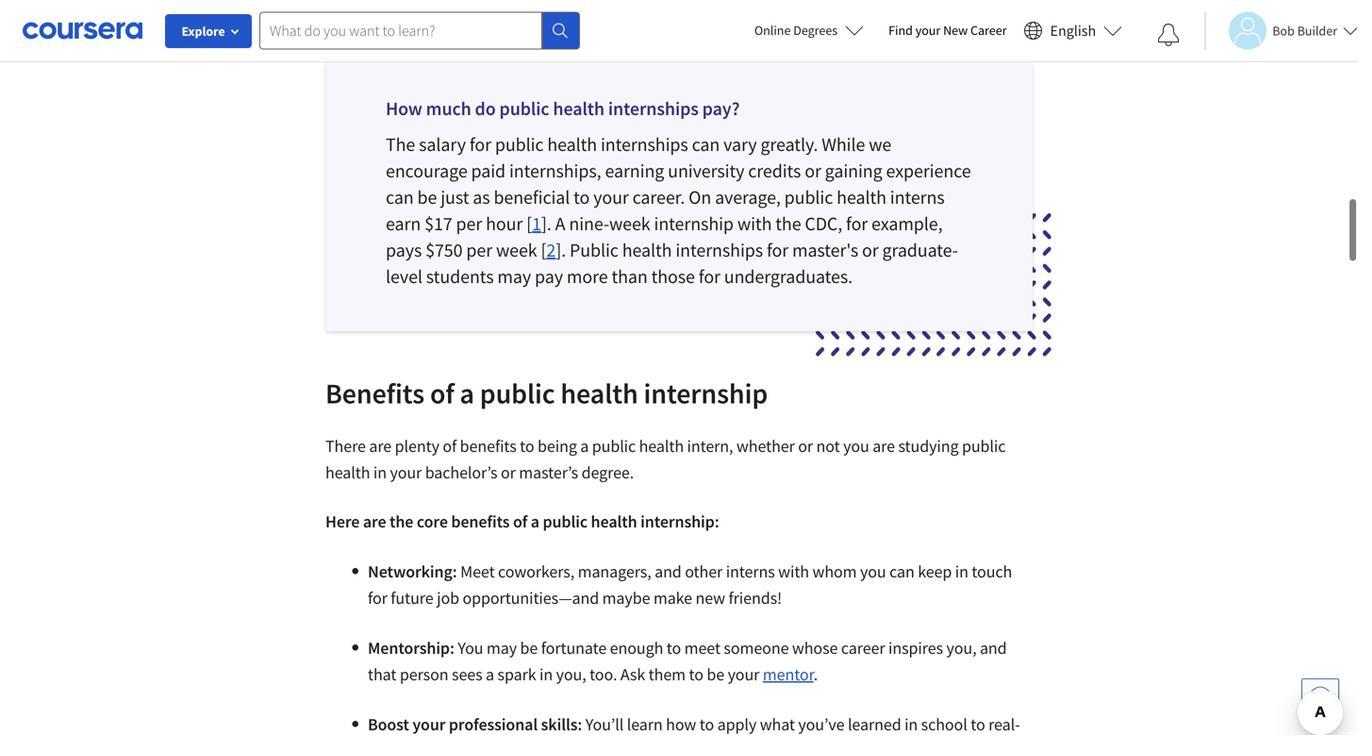 Task type: vqa. For each thing, say whether or not it's contained in the screenshot.
Hilfe Center icon
no



Task type: describe. For each thing, give the bounding box(es) containing it.
inspires
[[889, 637, 944, 659]]

for up undergraduates.
[[767, 238, 789, 262]]

a inside 'there are plenty of benefits to being a public health intern, whether or not you are studying public health in your bachelor's or master's degree.'
[[581, 436, 589, 457]]

2 vertical spatial of
[[513, 511, 528, 532]]

$17
[[425, 212, 453, 235]]

managers,
[[578, 561, 652, 582]]

public up 'degree.'
[[592, 436, 636, 457]]

be inside the salary for public health internships can vary greatly. while we encourage paid internships, earning university credits or gaining experience can be just as beneficial to your career. on average, public health interns earn $17 per hour [
[[418, 185, 437, 209]]

internships inside ]. public health internships for master's or graduate- level students may pay more than those for undergraduates.
[[676, 238, 764, 262]]

greatly.
[[761, 133, 819, 156]]

much
[[426, 97, 472, 120]]

whether
[[737, 436, 795, 457]]

you may be fortunate enough to meet someone whose career inspires you, and that person sees a spark in you, too. ask them to be your
[[368, 637, 1007, 685]]

your inside find your new career link
[[916, 22, 941, 39]]

]. for public
[[556, 238, 566, 262]]

a inside you may be fortunate enough to meet someone whose career inspires you, and that person sees a spark in you, too. ask them to be your
[[486, 664, 495, 685]]

touch
[[972, 561, 1013, 582]]

experience
[[887, 159, 972, 183]]

students
[[426, 265, 494, 288]]

studying
[[899, 436, 959, 457]]

are for here are the core benefits of a public health internship:
[[363, 511, 386, 532]]

in inside 'there are plenty of benefits to being a public health intern, whether or not you are studying public health in your bachelor's or master's degree.'
[[374, 462, 387, 483]]

we
[[869, 133, 892, 156]]

bob builder
[[1273, 22, 1338, 39]]

friends!
[[729, 587, 782, 609]]

interns inside meet coworkers, managers, and other interns with whom you can keep in touch for future job opportunities—and maybe make new friends!
[[726, 561, 775, 582]]

and inside you may be fortunate enough to meet someone whose career inspires you, and that person sees a spark in you, too. ask them to be your
[[980, 637, 1007, 659]]

benefits for of
[[451, 511, 510, 532]]

pay?
[[703, 97, 740, 120]]

whom
[[813, 561, 857, 582]]

may inside ]. public health internships for master's or graduate- level students may pay more than those for undergraduates.
[[498, 265, 531, 288]]

mentor
[[763, 664, 814, 685]]

internships,
[[510, 159, 602, 183]]

there are plenty of benefits to being a public health intern, whether or not you are studying public health in your bachelor's or master's degree.
[[326, 436, 1006, 483]]

1
[[532, 212, 542, 235]]

opportunities—and
[[463, 587, 599, 609]]

online degrees
[[755, 22, 838, 39]]

paid
[[471, 159, 506, 183]]

average,
[[715, 185, 781, 209]]

career.
[[633, 185, 685, 209]]

with inside meet coworkers, managers, and other interns with whom you can keep in touch for future job opportunities—and maybe make new friends!
[[779, 561, 810, 582]]

online degrees button
[[740, 9, 880, 51]]

master's
[[793, 238, 859, 262]]

than
[[612, 265, 648, 288]]

meet coworkers, managers, and other interns with whom you can keep in touch for future job opportunities—and maybe make new friends!
[[368, 561, 1013, 609]]

interns inside the salary for public health internships can vary greatly. while we encourage paid internships, earning university credits or gaining experience can be just as beneficial to your career. on average, public health interns earn $17 per hour [
[[891, 185, 945, 209]]

[ inside ]. a nine-week internship with the cdc, for example, pays $750 per week [
[[541, 238, 547, 262]]

encourage
[[386, 159, 468, 183]]

to up them at the bottom of the page
[[667, 637, 682, 659]]

internships for can
[[601, 133, 689, 156]]

for right those
[[699, 265, 721, 288]]

plenty
[[395, 436, 440, 457]]

hour
[[486, 212, 523, 235]]

with inside ]. a nine-week internship with the cdc, for example, pays $750 per week [
[[738, 212, 772, 235]]

in inside you may be fortunate enough to meet someone whose career inspires you, and that person sees a spark in you, too. ask them to be your
[[540, 664, 553, 685]]

bob builder button
[[1205, 12, 1359, 50]]

just
[[441, 185, 469, 209]]

internship inside ]. a nine-week internship with the cdc, for example, pays $750 per week [
[[654, 212, 734, 235]]

or left not
[[799, 436, 814, 457]]

mentorship:
[[368, 637, 458, 659]]

]. public health internships for master's or graduate- level students may pay more than those for undergraduates.
[[386, 238, 959, 288]]

career
[[842, 637, 886, 659]]

1 vertical spatial can
[[386, 185, 414, 209]]

a
[[556, 212, 566, 235]]

pays
[[386, 238, 422, 262]]

you inside meet coworkers, managers, and other interns with whom you can keep in touch for future job opportunities—and maybe make new friends!
[[861, 561, 887, 582]]

or inside the salary for public health internships can vary greatly. while we encourage paid internships, earning university credits or gaining experience can be just as beneficial to your career. on average, public health interns earn $17 per hour [
[[805, 159, 822, 183]]

make
[[654, 587, 693, 609]]

0 vertical spatial of
[[430, 376, 454, 411]]

here
[[326, 511, 360, 532]]

graduate-
[[883, 238, 959, 262]]

can inside meet coworkers, managers, and other interns with whom you can keep in touch for future job opportunities—and maybe make new friends!
[[890, 561, 915, 582]]

to inside 'there are plenty of benefits to being a public health intern, whether or not you are studying public health in your bachelor's or master's degree.'
[[520, 436, 535, 457]]

cdc,
[[805, 212, 843, 235]]

.
[[814, 664, 818, 685]]

internships for pay?
[[609, 97, 699, 120]]

while
[[822, 133, 866, 156]]

find your new career
[[889, 22, 1007, 39]]

0 horizontal spatial the
[[390, 511, 414, 532]]

2 horizontal spatial be
[[707, 664, 725, 685]]

that
[[368, 664, 397, 685]]

maybe
[[603, 587, 651, 609]]

earning
[[605, 159, 665, 183]]

in inside meet coworkers, managers, and other interns with whom you can keep in touch for future job opportunities—and maybe make new friends!
[[956, 561, 969, 582]]

mentor link
[[763, 664, 814, 685]]

your inside 'there are plenty of benefits to being a public health intern, whether or not you are studying public health in your bachelor's or master's degree.'
[[390, 462, 422, 483]]

how
[[386, 97, 423, 120]]

for inside the salary for public health internships can vary greatly. while we encourage paid internships, earning university credits or gaining experience can be just as beneficial to your career. on average, public health interns earn $17 per hour [
[[470, 133, 492, 156]]

person
[[400, 664, 449, 685]]

]. a nine-week internship with the cdc, for example, pays $750 per week [
[[386, 212, 943, 262]]

level
[[386, 265, 423, 288]]

nine-
[[569, 212, 610, 235]]

a up bachelor's
[[460, 376, 475, 411]]

public
[[570, 238, 619, 262]]

you
[[458, 637, 484, 659]]

intern,
[[688, 436, 734, 457]]

english
[[1051, 21, 1097, 40]]

networking:
[[368, 561, 461, 582]]

public up cdc,
[[785, 185, 834, 209]]

enough
[[610, 637, 664, 659]]

vary
[[724, 133, 757, 156]]

of inside 'there are plenty of benefits to being a public health intern, whether or not you are studying public health in your bachelor's or master's degree.'
[[443, 436, 457, 457]]

how much do public health internships pay?
[[386, 97, 740, 120]]

1 horizontal spatial be
[[520, 637, 538, 659]]

help center image
[[1310, 686, 1333, 709]]

job
[[437, 587, 460, 609]]

english button
[[1017, 0, 1131, 61]]

1 vertical spatial internship
[[644, 376, 768, 411]]

mentor .
[[763, 664, 818, 685]]

are left the studying
[[873, 436, 896, 457]]

degree.
[[582, 462, 634, 483]]

for inside ]. a nine-week internship with the cdc, for example, pays $750 per week [
[[847, 212, 868, 235]]

bachelor's
[[425, 462, 498, 483]]

0 horizontal spatial you,
[[556, 664, 587, 685]]

to down meet
[[689, 664, 704, 685]]

show notifications image
[[1158, 24, 1181, 46]]

find
[[889, 22, 913, 39]]

explore button
[[165, 14, 252, 48]]

and inside meet coworkers, managers, and other interns with whom you can keep in touch for future job opportunities—and maybe make new friends!
[[655, 561, 682, 582]]

to inside the salary for public health internships can vary greatly. while we encourage paid internships, earning university credits or gaining experience can be just as beneficial to your career. on average, public health interns earn $17 per hour [
[[574, 185, 590, 209]]



Task type: locate. For each thing, give the bounding box(es) containing it.
0 vertical spatial ].
[[542, 212, 552, 235]]

1 vertical spatial interns
[[726, 561, 775, 582]]

university
[[668, 159, 745, 183]]

coworkers,
[[498, 561, 575, 582]]

may
[[498, 265, 531, 288], [487, 637, 517, 659]]

of up bachelor's
[[443, 436, 457, 457]]

1 horizontal spatial and
[[980, 637, 1007, 659]]

0 vertical spatial in
[[374, 462, 387, 483]]

$750
[[426, 238, 463, 262]]

2 vertical spatial internships
[[676, 238, 764, 262]]

or right master's
[[863, 238, 879, 262]]

there
[[326, 436, 366, 457]]

for
[[470, 133, 492, 156], [847, 212, 868, 235], [767, 238, 789, 262], [699, 265, 721, 288], [368, 587, 388, 609]]

or
[[805, 159, 822, 183], [863, 238, 879, 262], [799, 436, 814, 457], [501, 462, 516, 483]]

internship up intern,
[[644, 376, 768, 411]]

coursera image
[[23, 15, 142, 46]]

2 horizontal spatial in
[[956, 561, 969, 582]]

benefits right core
[[451, 511, 510, 532]]

or left master's
[[501, 462, 516, 483]]

]. inside ]. a nine-week internship with the cdc, for example, pays $750 per week [
[[542, 212, 552, 235]]

public
[[500, 97, 550, 120], [495, 133, 544, 156], [785, 185, 834, 209], [480, 376, 555, 411], [592, 436, 636, 457], [963, 436, 1006, 457], [543, 511, 588, 532]]

of up plenty
[[430, 376, 454, 411]]

internships
[[609, 97, 699, 120], [601, 133, 689, 156], [676, 238, 764, 262]]

those
[[652, 265, 695, 288]]

a right sees
[[486, 664, 495, 685]]

you
[[844, 436, 870, 457], [861, 561, 887, 582]]

1 vertical spatial per
[[467, 238, 493, 262]]

public up the paid
[[495, 133, 544, 156]]

your inside you may be fortunate enough to meet someone whose career inspires you, and that person sees a spark in you, too. ask them to be your
[[728, 664, 760, 685]]

1 vertical spatial with
[[779, 561, 810, 582]]

0 vertical spatial may
[[498, 265, 531, 288]]

your
[[916, 22, 941, 39], [594, 185, 629, 209], [390, 462, 422, 483], [728, 664, 760, 685]]

beneficial
[[494, 185, 570, 209]]

per inside the salary for public health internships can vary greatly. while we encourage paid internships, earning university credits or gaining experience can be just as beneficial to your career. on average, public health interns earn $17 per hour [
[[456, 212, 482, 235]]

per inside ]. a nine-week internship with the cdc, for example, pays $750 per week [
[[467, 238, 493, 262]]

be up spark
[[520, 637, 538, 659]]

0 vertical spatial be
[[418, 185, 437, 209]]

0 vertical spatial [
[[527, 212, 532, 235]]

to left being
[[520, 436, 535, 457]]

can up earn
[[386, 185, 414, 209]]

1 vertical spatial of
[[443, 436, 457, 457]]

1 vertical spatial may
[[487, 637, 517, 659]]

1 vertical spatial the
[[390, 511, 414, 532]]

earn
[[386, 212, 421, 235]]

can up university in the top of the page
[[692, 133, 720, 156]]

health
[[553, 97, 605, 120], [548, 133, 597, 156], [837, 185, 887, 209], [623, 238, 672, 262], [561, 376, 639, 411], [639, 436, 684, 457], [326, 462, 370, 483], [591, 511, 638, 532]]

0 vertical spatial you,
[[947, 637, 977, 659]]

benefits for to
[[460, 436, 517, 457]]

1 horizontal spatial interns
[[891, 185, 945, 209]]

1 horizontal spatial can
[[692, 133, 720, 156]]

or inside ]. public health internships for master's or graduate- level students may pay more than those for undergraduates.
[[863, 238, 879, 262]]

]. for a
[[542, 212, 552, 235]]

be down encourage
[[418, 185, 437, 209]]

for left future on the left bottom of the page
[[368, 587, 388, 609]]

2 link
[[547, 238, 556, 262]]

being
[[538, 436, 577, 457]]

interns up example,
[[891, 185, 945, 209]]

explore
[[182, 23, 225, 40]]

you, right inspires at the right bottom of the page
[[947, 637, 977, 659]]

0 vertical spatial you
[[844, 436, 870, 457]]

the left core
[[390, 511, 414, 532]]

the
[[776, 212, 802, 235], [390, 511, 414, 532]]

keep
[[918, 561, 952, 582]]

your right find
[[916, 22, 941, 39]]

you, down fortunate
[[556, 664, 587, 685]]

benefits up bachelor's
[[460, 436, 517, 457]]

master's
[[519, 462, 579, 483]]

in
[[374, 462, 387, 483], [956, 561, 969, 582], [540, 664, 553, 685]]

with
[[738, 212, 772, 235], [779, 561, 810, 582]]

your up nine-
[[594, 185, 629, 209]]

public down master's
[[543, 511, 588, 532]]

are for there are plenty of benefits to being a public health intern, whether or not you are studying public health in your bachelor's or master's degree.
[[369, 436, 392, 457]]

new
[[944, 22, 968, 39]]

0 vertical spatial with
[[738, 212, 772, 235]]

more
[[567, 265, 608, 288]]

meet
[[685, 637, 721, 659]]

2 vertical spatial be
[[707, 664, 725, 685]]

for right cdc,
[[847, 212, 868, 235]]

you right whom
[[861, 561, 887, 582]]

benefits
[[460, 436, 517, 457], [451, 511, 510, 532]]

spark
[[498, 664, 537, 685]]

What do you want to learn? text field
[[260, 12, 543, 50]]

can
[[692, 133, 720, 156], [386, 185, 414, 209], [890, 561, 915, 582]]

with left whom
[[779, 561, 810, 582]]

degrees
[[794, 22, 838, 39]]

health inside ]. public health internships for master's or graduate- level students may pay more than those for undergraduates.
[[623, 238, 672, 262]]

1 vertical spatial in
[[956, 561, 969, 582]]

in right keep
[[956, 561, 969, 582]]

are right here
[[363, 511, 386, 532]]

may inside you may be fortunate enough to meet someone whose career inspires you, and that person sees a spark in you, too. ask them to be your
[[487, 637, 517, 659]]

future
[[391, 587, 434, 609]]

with down average,
[[738, 212, 772, 235]]

0 vertical spatial can
[[692, 133, 720, 156]]

1 vertical spatial week
[[496, 238, 538, 262]]

undergraduates.
[[725, 265, 853, 288]]

public right the studying
[[963, 436, 1006, 457]]

per down as
[[456, 212, 482, 235]]

0 horizontal spatial be
[[418, 185, 437, 209]]

are right there
[[369, 436, 392, 457]]

pay
[[535, 265, 563, 288]]

bob
[[1273, 22, 1295, 39]]

your down plenty
[[390, 462, 422, 483]]

benefits of a public health internship
[[326, 376, 768, 411]]

a
[[460, 376, 475, 411], [581, 436, 589, 457], [531, 511, 540, 532], [486, 664, 495, 685]]

can left keep
[[890, 561, 915, 582]]

in down benefits
[[374, 462, 387, 483]]

the
[[386, 133, 415, 156]]

fortunate
[[541, 637, 607, 659]]

2 horizontal spatial can
[[890, 561, 915, 582]]

interns up friends! at the bottom of page
[[726, 561, 775, 582]]

0 horizontal spatial interns
[[726, 561, 775, 582]]

0 vertical spatial per
[[456, 212, 482, 235]]

1 vertical spatial [
[[541, 238, 547, 262]]

1 horizontal spatial [
[[541, 238, 547, 262]]

0 horizontal spatial [
[[527, 212, 532, 235]]

1 vertical spatial and
[[980, 637, 1007, 659]]

0 vertical spatial internship
[[654, 212, 734, 235]]

find your new career link
[[880, 19, 1017, 42]]

someone
[[724, 637, 789, 659]]

here are the core benefits of a public health internship:
[[326, 511, 720, 532]]

[ up pay
[[541, 238, 547, 262]]

0 horizontal spatial in
[[374, 462, 387, 483]]

1 vertical spatial you,
[[556, 664, 587, 685]]

and up make
[[655, 561, 682, 582]]

a up coworkers,
[[531, 511, 540, 532]]

to up nine-
[[574, 185, 590, 209]]

internship down on
[[654, 212, 734, 235]]

internships inside the salary for public health internships can vary greatly. while we encourage paid internships, earning university credits or gaining experience can be just as beneficial to your career. on average, public health interns earn $17 per hour [
[[601, 133, 689, 156]]

[ right hour
[[527, 212, 532, 235]]

you inside 'there are plenty of benefits to being a public health intern, whether or not you are studying public health in your bachelor's or master's degree.'
[[844, 436, 870, 457]]

builder
[[1298, 22, 1338, 39]]

0 vertical spatial and
[[655, 561, 682, 582]]

career
[[971, 22, 1007, 39]]

1 vertical spatial be
[[520, 637, 538, 659]]

or down greatly.
[[805, 159, 822, 183]]

1 vertical spatial ].
[[556, 238, 566, 262]]

may left pay
[[498, 265, 531, 288]]

0 horizontal spatial can
[[386, 185, 414, 209]]

1 link
[[532, 212, 542, 235]]

per
[[456, 212, 482, 235], [467, 238, 493, 262]]

public up being
[[480, 376, 555, 411]]

1 vertical spatial benefits
[[451, 511, 510, 532]]

too.
[[590, 664, 617, 685]]

to
[[574, 185, 590, 209], [520, 436, 535, 457], [667, 637, 682, 659], [689, 664, 704, 685]]

a right being
[[581, 436, 589, 457]]

the left cdc,
[[776, 212, 802, 235]]

2 vertical spatial can
[[890, 561, 915, 582]]

]. left a
[[542, 212, 552, 235]]

2 vertical spatial in
[[540, 664, 553, 685]]

do
[[475, 97, 496, 120]]

core
[[417, 511, 448, 532]]

1 vertical spatial internships
[[601, 133, 689, 156]]

1 horizontal spatial in
[[540, 664, 553, 685]]

for up the paid
[[470, 133, 492, 156]]

0 vertical spatial week
[[610, 212, 651, 235]]

1 horizontal spatial ].
[[556, 238, 566, 262]]

]. inside ]. public health internships for master's or graduate- level students may pay more than those for undergraduates.
[[556, 238, 566, 262]]

[ inside the salary for public health internships can vary greatly. while we encourage paid internships, earning university credits or gaining experience can be just as beneficial to your career. on average, public health interns earn $17 per hour [
[[527, 212, 532, 235]]

example,
[[872, 212, 943, 235]]

0 horizontal spatial and
[[655, 561, 682, 582]]

and down touch at right
[[980, 637, 1007, 659]]

0 horizontal spatial ].
[[542, 212, 552, 235]]

0 vertical spatial the
[[776, 212, 802, 235]]

0 vertical spatial benefits
[[460, 436, 517, 457]]

of up coworkers,
[[513, 511, 528, 532]]

be
[[418, 185, 437, 209], [520, 637, 538, 659], [707, 664, 725, 685]]

your inside the salary for public health internships can vary greatly. while we encourage paid internships, earning university credits or gaining experience can be just as beneficial to your career. on average, public health interns earn $17 per hour [
[[594, 185, 629, 209]]

may up spark
[[487, 637, 517, 659]]

internship
[[654, 212, 734, 235], [644, 376, 768, 411]]

in right spark
[[540, 664, 553, 685]]

other
[[685, 561, 723, 582]]

you right not
[[844, 436, 870, 457]]

benefits inside 'there are plenty of benefits to being a public health intern, whether or not you are studying public health in your bachelor's or master's degree.'
[[460, 436, 517, 457]]

new
[[696, 587, 726, 609]]

are
[[369, 436, 392, 457], [873, 436, 896, 457], [363, 511, 386, 532]]

1 horizontal spatial the
[[776, 212, 802, 235]]

the salary for public health internships can vary greatly. while we encourage paid internships, earning university credits or gaining experience can be just as beneficial to your career. on average, public health interns earn $17 per hour [
[[386, 133, 972, 235]]

1 horizontal spatial with
[[779, 561, 810, 582]]

per up students
[[467, 238, 493, 262]]

0 vertical spatial interns
[[891, 185, 945, 209]]

0 horizontal spatial week
[[496, 238, 538, 262]]

1 horizontal spatial week
[[610, 212, 651, 235]]

]. down a
[[556, 238, 566, 262]]

week down career.
[[610, 212, 651, 235]]

0 vertical spatial internships
[[609, 97, 699, 120]]

the inside ]. a nine-week internship with the cdc, for example, pays $750 per week [
[[776, 212, 802, 235]]

0 horizontal spatial with
[[738, 212, 772, 235]]

1 vertical spatial you
[[861, 561, 887, 582]]

your down someone
[[728, 664, 760, 685]]

whose
[[793, 637, 838, 659]]

internship:
[[641, 511, 720, 532]]

as
[[473, 185, 490, 209]]

None search field
[[260, 12, 580, 50]]

gaining
[[825, 159, 883, 183]]

week down hour
[[496, 238, 538, 262]]

public right 'do'
[[500, 97, 550, 120]]

be down meet
[[707, 664, 725, 685]]

salary
[[419, 133, 466, 156]]

and
[[655, 561, 682, 582], [980, 637, 1007, 659]]

1 horizontal spatial you,
[[947, 637, 977, 659]]

for inside meet coworkers, managers, and other interns with whom you can keep in touch for future job opportunities—and maybe make new friends!
[[368, 587, 388, 609]]



